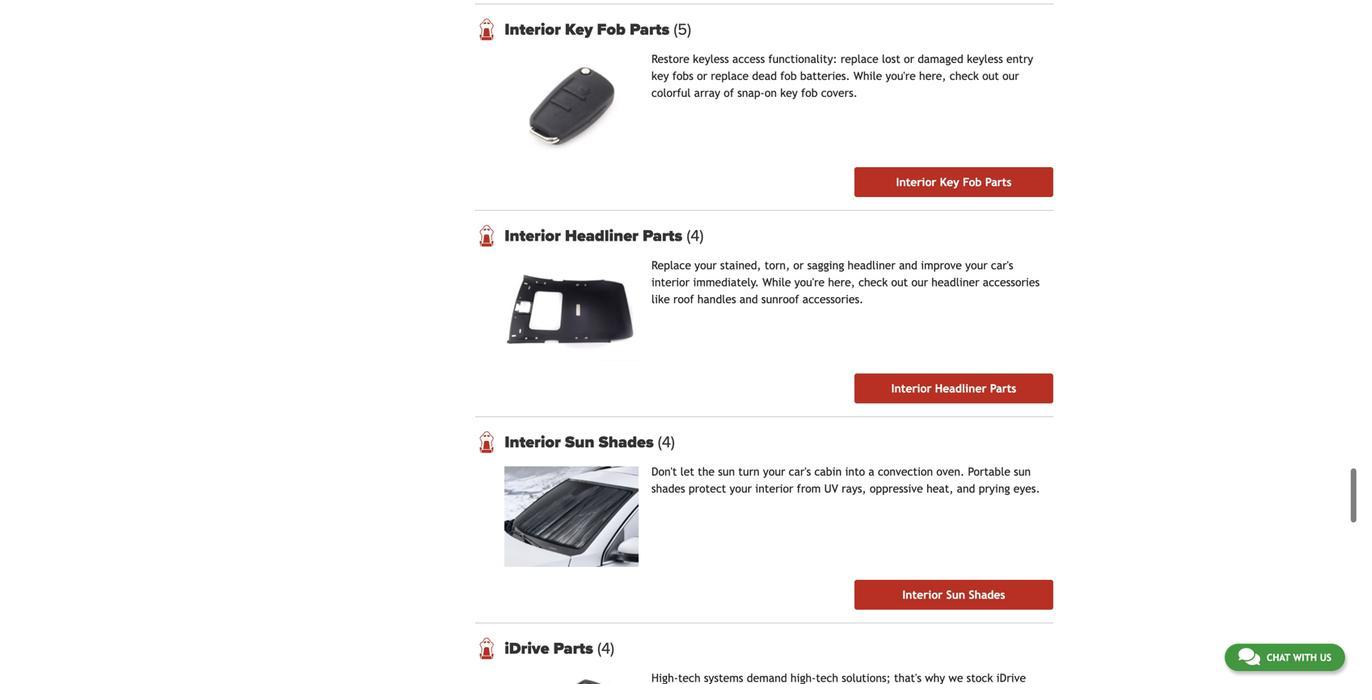 Task type: locate. For each thing, give the bounding box(es) containing it.
and down oven.
[[957, 483, 975, 495]]

1 vertical spatial key
[[940, 176, 959, 189]]

interior headliner parts thumbnail image image
[[505, 260, 638, 361]]

1 horizontal spatial headliner
[[935, 382, 987, 395]]

1 horizontal spatial replace
[[841, 53, 878, 66]]

and
[[899, 259, 917, 272], [740, 293, 758, 306], [957, 483, 975, 495]]

0 vertical spatial shades
[[599, 433, 654, 452]]

1 horizontal spatial our
[[1002, 70, 1019, 82]]

interior headliner parts link
[[505, 226, 1053, 246], [854, 374, 1053, 404]]

1 horizontal spatial sun
[[946, 589, 965, 602]]

1 keyless from the left
[[693, 53, 729, 66]]

1 horizontal spatial you're
[[885, 70, 916, 82]]

1 horizontal spatial key
[[780, 87, 798, 99]]

headliner
[[565, 226, 638, 246], [935, 382, 987, 395]]

1 vertical spatial here,
[[828, 276, 855, 289]]

1 horizontal spatial key
[[940, 176, 959, 189]]

your up immediately.
[[695, 259, 717, 272]]

car's
[[991, 259, 1013, 272], [789, 466, 811, 478]]

car's up the accessories
[[991, 259, 1013, 272]]

here, down damaged
[[919, 70, 946, 82]]

shades
[[599, 433, 654, 452], [969, 589, 1005, 602]]

batteries.
[[800, 70, 850, 82]]

interior inside replace your stained, torn, or sagging headliner and improve your car's interior immediately. while you're here, check out our headliner accessories like roof handles and sunroof accessories.
[[651, 276, 690, 289]]

interior
[[651, 276, 690, 289], [755, 483, 793, 495]]

key
[[565, 20, 593, 39], [940, 176, 959, 189]]

1 horizontal spatial or
[[793, 259, 804, 272]]

or up array in the top of the page
[[697, 70, 707, 82]]

1 sun from the left
[[718, 466, 735, 478]]

1 vertical spatial and
[[740, 293, 758, 306]]

0 horizontal spatial headliner
[[848, 259, 896, 272]]

snap-
[[737, 87, 765, 99]]

1 vertical spatial interior headliner parts
[[891, 382, 1016, 395]]

headliner for topmost interior headliner parts link
[[565, 226, 638, 246]]

don't let the sun turn your car's cabin into a convection oven. portable sun shades protect your interior from uv rays, oppressive heat, and prying eyes.
[[651, 466, 1040, 495]]

chat with us
[[1267, 652, 1331, 664]]

replace your stained, torn, or sagging headliner and improve your car's interior immediately. while you're here, check out our headliner accessories like roof handles and sunroof accessories.
[[651, 259, 1040, 306]]

2 horizontal spatial and
[[957, 483, 975, 495]]

0 vertical spatial interior headliner parts
[[505, 226, 687, 246]]

0 horizontal spatial here,
[[828, 276, 855, 289]]

sun for the topmost the interior sun shades link
[[565, 433, 594, 452]]

here,
[[919, 70, 946, 82], [828, 276, 855, 289]]

0 horizontal spatial sun
[[718, 466, 735, 478]]

parts
[[630, 20, 669, 39], [985, 176, 1012, 189], [643, 226, 682, 246], [990, 382, 1016, 395], [553, 639, 593, 659]]

keyless up fobs
[[693, 53, 729, 66]]

check inside restore keyless access functionality: replace lost or damaged keyless entry key fobs or replace dead fob batteries. while you're here, check out our colorful array of snap-on key fob covers.
[[950, 70, 979, 82]]

1 vertical spatial fob
[[801, 87, 818, 99]]

1 vertical spatial out
[[891, 276, 908, 289]]

0 horizontal spatial out
[[891, 276, 908, 289]]

0 vertical spatial key
[[565, 20, 593, 39]]

0 horizontal spatial headliner
[[565, 226, 638, 246]]

key
[[651, 70, 669, 82], [780, 87, 798, 99]]

0 horizontal spatial key
[[651, 70, 669, 82]]

interior
[[505, 20, 561, 39], [896, 176, 936, 189], [505, 226, 561, 246], [891, 382, 932, 395], [505, 433, 561, 452], [902, 589, 943, 602]]

our down entry
[[1002, 70, 1019, 82]]

protect
[[689, 483, 726, 495]]

2 vertical spatial or
[[793, 259, 804, 272]]

your right turn
[[763, 466, 785, 478]]

from
[[797, 483, 821, 495]]

restore
[[651, 53, 689, 66]]

0 vertical spatial our
[[1002, 70, 1019, 82]]

interior sun shades for the interior sun shades link to the bottom
[[902, 589, 1005, 602]]

0 vertical spatial while
[[854, 70, 882, 82]]

0 vertical spatial out
[[982, 70, 999, 82]]

0 horizontal spatial interior key fob parts
[[505, 20, 674, 39]]

0 horizontal spatial interior sun shades
[[505, 433, 658, 452]]

key down restore
[[651, 70, 669, 82]]

our
[[1002, 70, 1019, 82], [911, 276, 928, 289]]

interior sun shades link
[[505, 433, 1053, 452], [854, 580, 1053, 610]]

keyless
[[693, 53, 729, 66], [967, 53, 1003, 66]]

1 vertical spatial interior
[[755, 483, 793, 495]]

1 vertical spatial check
[[859, 276, 888, 289]]

1 vertical spatial sun
[[946, 589, 965, 602]]

0 horizontal spatial replace
[[711, 70, 749, 82]]

interior down turn
[[755, 483, 793, 495]]

convection
[[878, 466, 933, 478]]

1 vertical spatial shades
[[969, 589, 1005, 602]]

interior for the bottom interior headliner parts link
[[891, 382, 932, 395]]

1 horizontal spatial car's
[[991, 259, 1013, 272]]

fob down functionality:
[[780, 70, 797, 82]]

0 horizontal spatial sun
[[565, 433, 594, 452]]

sunroof
[[761, 293, 799, 306]]

1 vertical spatial key
[[780, 87, 798, 99]]

1 vertical spatial interior key fob parts link
[[854, 167, 1053, 197]]

sun up eyes. on the right bottom
[[1014, 466, 1031, 478]]

fobs
[[672, 70, 693, 82]]

2 horizontal spatial or
[[904, 53, 914, 66]]

1 horizontal spatial interior headliner parts
[[891, 382, 1016, 395]]

and left improve
[[899, 259, 917, 272]]

1 horizontal spatial keyless
[[967, 53, 1003, 66]]

you're
[[885, 70, 916, 82], [794, 276, 825, 289]]

0 vertical spatial interior sun shades
[[505, 433, 658, 452]]

roof
[[673, 293, 694, 306]]

interior key fob parts link
[[505, 20, 1053, 39], [854, 167, 1053, 197]]

1 vertical spatial interior headliner parts link
[[854, 374, 1053, 404]]

headliner for the bottom interior headliner parts link
[[935, 382, 987, 395]]

1 horizontal spatial shades
[[969, 589, 1005, 602]]

interior headliner parts for the bottom interior headliner parts link
[[891, 382, 1016, 395]]

check down damaged
[[950, 70, 979, 82]]

interior key fob parts
[[505, 20, 674, 39], [896, 176, 1012, 189]]

replace
[[841, 53, 878, 66], [711, 70, 749, 82]]

0 vertical spatial sun
[[565, 433, 594, 452]]

0 vertical spatial fob
[[597, 20, 626, 39]]

1 horizontal spatial sun
[[1014, 466, 1031, 478]]

our inside replace your stained, torn, or sagging headliner and improve your car's interior immediately. while you're here, check out our headliner accessories like roof handles and sunroof accessories.
[[911, 276, 928, 289]]

your down turn
[[730, 483, 752, 495]]

fob
[[597, 20, 626, 39], [963, 176, 982, 189]]

while down lost
[[854, 70, 882, 82]]

1 horizontal spatial while
[[854, 70, 882, 82]]

0 vertical spatial headliner
[[848, 259, 896, 272]]

our inside restore keyless access functionality: replace lost or damaged keyless entry key fobs or replace dead fob batteries. while you're here, check out our colorful array of snap-on key fob covers.
[[1002, 70, 1019, 82]]

0 vertical spatial fob
[[780, 70, 797, 82]]

fob
[[780, 70, 797, 82], [801, 87, 818, 99]]

keyless left entry
[[967, 53, 1003, 66]]

key for bottom interior key fob parts link
[[940, 176, 959, 189]]

1 vertical spatial you're
[[794, 276, 825, 289]]

with
[[1293, 652, 1317, 664]]

key right "on"
[[780, 87, 798, 99]]

1 horizontal spatial interior
[[755, 483, 793, 495]]

oppressive
[[870, 483, 923, 495]]

car's inside replace your stained, torn, or sagging headliner and improve your car's interior immediately. while you're here, check out our headliner accessories like roof handles and sunroof accessories.
[[991, 259, 1013, 272]]

on
[[765, 87, 777, 99]]

0 horizontal spatial while
[[762, 276, 791, 289]]

fob down "batteries."
[[801, 87, 818, 99]]

or right torn,
[[793, 259, 804, 272]]

0 vertical spatial replace
[[841, 53, 878, 66]]

1 vertical spatial interior sun shades link
[[854, 580, 1053, 610]]

1 vertical spatial car's
[[789, 466, 811, 478]]

a
[[868, 466, 874, 478]]

interior key fob parts thumbnail image image
[[505, 54, 638, 154]]

portable
[[968, 466, 1010, 478]]

or
[[904, 53, 914, 66], [697, 70, 707, 82], [793, 259, 804, 272]]

you're down lost
[[885, 70, 916, 82]]

2 vertical spatial and
[[957, 483, 975, 495]]

sun
[[718, 466, 735, 478], [1014, 466, 1031, 478]]

you're down sagging
[[794, 276, 825, 289]]

0 horizontal spatial key
[[565, 20, 593, 39]]

0 vertical spatial headliner
[[565, 226, 638, 246]]

you're inside replace your stained, torn, or sagging headliner and improve your car's interior immediately. while you're here, check out our headliner accessories like roof handles and sunroof accessories.
[[794, 276, 825, 289]]

comments image
[[1238, 647, 1260, 667]]

sun
[[565, 433, 594, 452], [946, 589, 965, 602]]

0 horizontal spatial or
[[697, 70, 707, 82]]

sun for the interior sun shades link to the bottom
[[946, 589, 965, 602]]

prying
[[979, 483, 1010, 495]]

0 vertical spatial interior
[[651, 276, 690, 289]]

cabin
[[814, 466, 842, 478]]

0 horizontal spatial keyless
[[693, 53, 729, 66]]

your
[[695, 259, 717, 272], [965, 259, 988, 272], [763, 466, 785, 478], [730, 483, 752, 495]]

interior for the interior sun shades link to the bottom
[[902, 589, 943, 602]]

while down torn,
[[762, 276, 791, 289]]

interior sun shades for the topmost the interior sun shades link
[[505, 433, 658, 452]]

here, up accessories.
[[828, 276, 855, 289]]

interior sun shades thumbnail image image
[[505, 467, 638, 567]]

interior headliner parts for topmost interior headliner parts link
[[505, 226, 687, 246]]

headliner down improve
[[931, 276, 979, 289]]

1 vertical spatial fob
[[963, 176, 982, 189]]

and down immediately.
[[740, 293, 758, 306]]

covers.
[[821, 87, 858, 99]]

shades for the topmost the interior sun shades link
[[599, 433, 654, 452]]

0 horizontal spatial interior
[[651, 276, 690, 289]]

1 vertical spatial headliner
[[935, 382, 987, 395]]

interior down replace
[[651, 276, 690, 289]]

while
[[854, 70, 882, 82], [762, 276, 791, 289]]

interior headliner parts
[[505, 226, 687, 246], [891, 382, 1016, 395]]

here, inside restore keyless access functionality: replace lost or damaged keyless entry key fobs or replace dead fob batteries. while you're here, check out our colorful array of snap-on key fob covers.
[[919, 70, 946, 82]]

replace up of
[[711, 70, 749, 82]]

0 vertical spatial or
[[904, 53, 914, 66]]

0 horizontal spatial our
[[911, 276, 928, 289]]

1 vertical spatial while
[[762, 276, 791, 289]]

1 horizontal spatial out
[[982, 70, 999, 82]]

while inside replace your stained, torn, or sagging headliner and improve your car's interior immediately. while you're here, check out our headliner accessories like roof handles and sunroof accessories.
[[762, 276, 791, 289]]

0 horizontal spatial fob
[[780, 70, 797, 82]]

replace left lost
[[841, 53, 878, 66]]

our down improve
[[911, 276, 928, 289]]

eyes.
[[1013, 483, 1040, 495]]

1 horizontal spatial check
[[950, 70, 979, 82]]

0 vertical spatial here,
[[919, 70, 946, 82]]

1 horizontal spatial interior sun shades
[[902, 589, 1005, 602]]

1 horizontal spatial here,
[[919, 70, 946, 82]]

headliner
[[848, 259, 896, 272], [931, 276, 979, 289]]

check up accessories.
[[859, 276, 888, 289]]

0 vertical spatial check
[[950, 70, 979, 82]]

interior sun shades
[[505, 433, 658, 452], [902, 589, 1005, 602]]

headliner right sagging
[[848, 259, 896, 272]]

0 horizontal spatial you're
[[794, 276, 825, 289]]

shades
[[651, 483, 685, 495]]

out
[[982, 70, 999, 82], [891, 276, 908, 289]]

car's up from
[[789, 466, 811, 478]]

out inside restore keyless access functionality: replace lost or damaged keyless entry key fobs or replace dead fob batteries. while you're here, check out our colorful array of snap-on key fob covers.
[[982, 70, 999, 82]]

heat,
[[926, 483, 953, 495]]

0 horizontal spatial check
[[859, 276, 888, 289]]

1 horizontal spatial fob
[[801, 87, 818, 99]]

1 horizontal spatial headliner
[[931, 276, 979, 289]]

check
[[950, 70, 979, 82], [859, 276, 888, 289]]

1 vertical spatial interior key fob parts
[[896, 176, 1012, 189]]

or right lost
[[904, 53, 914, 66]]

us
[[1320, 652, 1331, 664]]

1 vertical spatial interior sun shades
[[902, 589, 1005, 602]]

sun right the
[[718, 466, 735, 478]]

0 horizontal spatial interior headliner parts
[[505, 226, 687, 246]]

1 vertical spatial our
[[911, 276, 928, 289]]

0 horizontal spatial car's
[[789, 466, 811, 478]]

1 horizontal spatial and
[[899, 259, 917, 272]]

sun inside the interior sun shades link
[[946, 589, 965, 602]]

0 horizontal spatial shades
[[599, 433, 654, 452]]

0 horizontal spatial fob
[[597, 20, 626, 39]]

0 vertical spatial car's
[[991, 259, 1013, 272]]

uv
[[824, 483, 838, 495]]



Task type: describe. For each thing, give the bounding box(es) containing it.
here, inside replace your stained, torn, or sagging headliner and improve your car's interior immediately. while you're here, check out our headliner accessories like roof handles and sunroof accessories.
[[828, 276, 855, 289]]

replace
[[651, 259, 691, 272]]

handles
[[697, 293, 736, 306]]

0 vertical spatial key
[[651, 70, 669, 82]]

array
[[694, 87, 720, 99]]

1 horizontal spatial interior key fob parts
[[896, 176, 1012, 189]]

interior inside don't let the sun turn your car's cabin into a convection oven. portable sun shades protect your interior from uv rays, oppressive heat, and prying eyes.
[[755, 483, 793, 495]]

1 vertical spatial replace
[[711, 70, 749, 82]]

0 vertical spatial interior headliner parts link
[[505, 226, 1053, 246]]

interior for topmost interior headliner parts link
[[505, 226, 561, 246]]

the
[[698, 466, 715, 478]]

damaged
[[918, 53, 963, 66]]

colorful
[[651, 87, 691, 99]]

access
[[732, 53, 765, 66]]

out inside replace your stained, torn, or sagging headliner and improve your car's interior immediately. while you're here, check out our headliner accessories like roof handles and sunroof accessories.
[[891, 276, 908, 289]]

chat with us link
[[1225, 644, 1345, 672]]

immediately.
[[693, 276, 759, 289]]

1 vertical spatial or
[[697, 70, 707, 82]]

while inside restore keyless access functionality: replace lost or damaged keyless entry key fobs or replace dead fob batteries. while you're here, check out our colorful array of snap-on key fob covers.
[[854, 70, 882, 82]]

idrive
[[505, 639, 549, 659]]

0 vertical spatial interior key fob parts link
[[505, 20, 1053, 39]]

turn
[[738, 466, 760, 478]]

1 horizontal spatial fob
[[963, 176, 982, 189]]

1 vertical spatial headliner
[[931, 276, 979, 289]]

key for interior key fob parts link to the top
[[565, 20, 593, 39]]

stained,
[[720, 259, 761, 272]]

accessories
[[983, 276, 1040, 289]]

entry
[[1006, 53, 1033, 66]]

sagging
[[807, 259, 844, 272]]

0 vertical spatial and
[[899, 259, 917, 272]]

oven.
[[936, 466, 964, 478]]

functionality:
[[768, 53, 837, 66]]

shades for the interior sun shades link to the bottom
[[969, 589, 1005, 602]]

of
[[724, 87, 734, 99]]

or inside replace your stained, torn, or sagging headliner and improve your car's interior immediately. while you're here, check out our headliner accessories like roof handles and sunroof accessories.
[[793, 259, 804, 272]]

dead
[[752, 70, 777, 82]]

your right improve
[[965, 259, 988, 272]]

0 horizontal spatial and
[[740, 293, 758, 306]]

car's inside don't let the sun turn your car's cabin into a convection oven. portable sun shades protect your interior from uv rays, oppressive heat, and prying eyes.
[[789, 466, 811, 478]]

like
[[651, 293, 670, 306]]

lost
[[882, 53, 900, 66]]

don't
[[651, 466, 677, 478]]

and inside don't let the sun turn your car's cabin into a convection oven. portable sun shades protect your interior from uv rays, oppressive heat, and prying eyes.
[[957, 483, 975, 495]]

idrive parts link
[[505, 639, 1053, 659]]

improve
[[921, 259, 962, 272]]

into
[[845, 466, 865, 478]]

chat
[[1267, 652, 1290, 664]]

accessories.
[[802, 293, 864, 306]]

interior for the topmost the interior sun shades link
[[505, 433, 561, 452]]

2 sun from the left
[[1014, 466, 1031, 478]]

let
[[680, 466, 694, 478]]

check inside replace your stained, torn, or sagging headliner and improve your car's interior immediately. while you're here, check out our headliner accessories like roof handles and sunroof accessories.
[[859, 276, 888, 289]]

rays,
[[842, 483, 866, 495]]

torn,
[[765, 259, 790, 272]]

restore keyless access functionality: replace lost or damaged keyless entry key fobs or replace dead fob batteries. while you're here, check out our colorful array of snap-on key fob covers.
[[651, 53, 1033, 99]]

idrive parts thumbnail image image
[[505, 673, 638, 685]]

0 vertical spatial interior key fob parts
[[505, 20, 674, 39]]

0 vertical spatial interior sun shades link
[[505, 433, 1053, 452]]

idrive parts
[[505, 639, 597, 659]]

you're inside restore keyless access functionality: replace lost or damaged keyless entry key fobs or replace dead fob batteries. while you're here, check out our colorful array of snap-on key fob covers.
[[885, 70, 916, 82]]

2 keyless from the left
[[967, 53, 1003, 66]]



Task type: vqa. For each thing, say whether or not it's contained in the screenshot.
the left you're
yes



